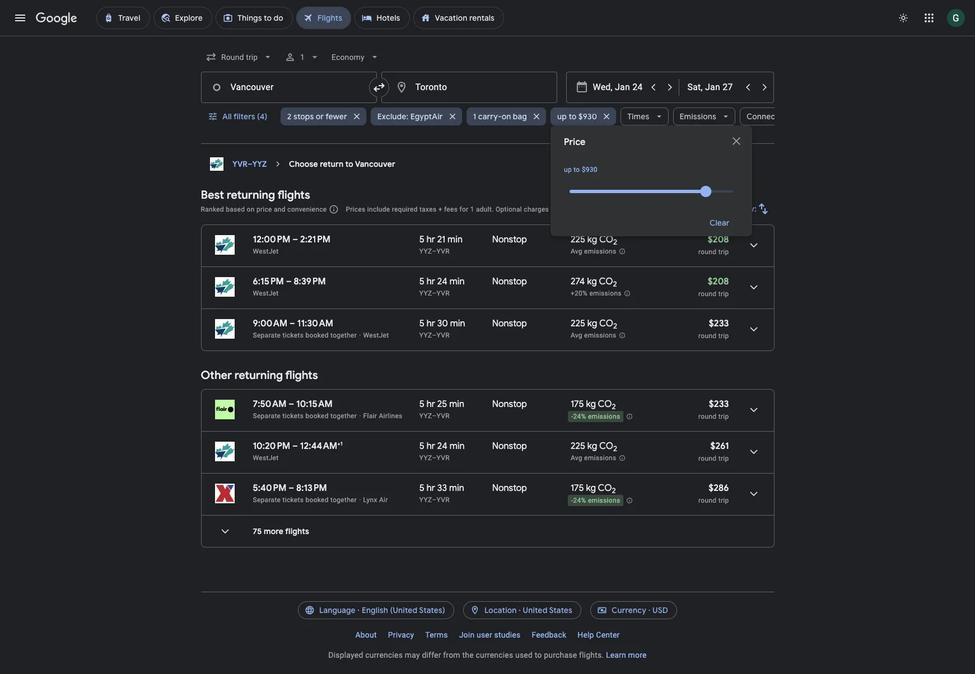 Task type: describe. For each thing, give the bounding box(es) containing it.
ranked
[[201, 206, 224, 214]]

total duration 5 hr 24 min. element for 30
[[420, 276, 493, 289]]

Departure time: 7:50 AM. text field
[[253, 399, 287, 410]]

returning for other
[[235, 369, 283, 383]]

join user studies
[[459, 631, 521, 640]]

tickets for 10:15 am
[[283, 412, 304, 420]]

the
[[463, 651, 474, 660]]

main menu image
[[13, 11, 27, 25]]

emissions for 12:44 am
[[585, 455, 617, 462]]

+ inside 10:20 pm – 12:44 am + 1
[[338, 441, 341, 448]]

10:20 pm
[[253, 441, 290, 452]]

-24% emissions for $233
[[572, 413, 621, 421]]

english
[[362, 606, 388, 616]]

1 button
[[280, 44, 325, 71]]

– inside 5 hr 30 min yyz – yvr
[[432, 332, 437, 340]]

24 for 25
[[438, 441, 448, 452]]

returning for best
[[227, 188, 275, 202]]

2 round from the top
[[699, 290, 717, 298]]

– inside "6:15 pm – 8:39 pm westjet"
[[286, 276, 292, 288]]

co for 9:00 am – 11:30 am
[[600, 318, 614, 330]]

all
[[222, 112, 232, 122]]

yyz for 10:15 am
[[420, 412, 432, 420]]

hr for 8:13 pm
[[427, 483, 435, 494]]

round for 5:40 pm – 8:13 pm
[[699, 497, 717, 505]]

united states
[[523, 606, 573, 616]]

currency
[[612, 606, 647, 616]]

join user studies link
[[454, 627, 526, 644]]

adult.
[[476, 206, 494, 214]]

9:00 am – 11:30 am
[[253, 318, 333, 330]]

nonstop flight. element for 9:00 am – 11:30 am
[[493, 318, 527, 331]]

leaves toronto pearson international airport at 12:00 pm on saturday, january 27 and arrives at vancouver international airport at 2:21 pm on saturday, january 27. element
[[253, 234, 331, 245]]

6:15 pm
[[253, 276, 284, 288]]

nonstop for 5:40 pm – 8:13 pm
[[493, 483, 527, 494]]

all filters (4)
[[222, 112, 267, 122]]

round for 10:20 pm – 12:44 am + 1
[[699, 455, 717, 463]]

- for 5 hr 25 min
[[572, 413, 574, 421]]

nonstop for 9:00 am – 11:30 am
[[493, 318, 527, 330]]

2 stops or fewer button
[[281, 103, 366, 130]]

displayed currencies may differ from the currencies used to purchase flights. learn more
[[329, 651, 647, 660]]

-24% emissions for $286
[[572, 497, 621, 505]]

2 for 8:39 pm
[[613, 280, 617, 289]]

united
[[523, 606, 548, 616]]

on for based
[[247, 206, 255, 214]]

yvr – yyz
[[232, 159, 267, 169]]

10:15 am
[[296, 399, 333, 410]]

yvr up best returning flights
[[232, 159, 248, 169]]

yvr for 12:44 am
[[437, 455, 450, 462]]

choose
[[289, 159, 318, 169]]

flight details. leaves toronto pearson international airport at 5:40 pm on saturday, january 27 and arrives at vancouver international airport at 8:13 pm on saturday, january 27. image
[[741, 481, 768, 508]]

Arrival time: 8:39 PM. text field
[[294, 276, 326, 288]]

separate for 5:40 pm
[[253, 497, 281, 504]]

2 nonstop flight. element from the top
[[493, 276, 527, 289]]

$233 round trip for 175
[[699, 399, 729, 421]]

privacy link
[[383, 627, 420, 644]]

5 for 10:15 am
[[420, 399, 425, 410]]

emissions for 11:30 am
[[585, 332, 617, 340]]

7:50 am
[[253, 399, 287, 410]]

1 trip from the top
[[719, 248, 729, 256]]

5 for 8:39 pm
[[420, 276, 425, 288]]

2 nonstop from the top
[[493, 276, 527, 288]]

$233 round trip for 225
[[699, 318, 729, 340]]

11:30 am
[[297, 318, 333, 330]]

clear button
[[697, 210, 744, 237]]

used
[[516, 651, 533, 660]]

displayed
[[329, 651, 363, 660]]

avg for 5 hr 24 min
[[571, 455, 583, 462]]

co for 7:50 am – 10:15 am
[[598, 399, 612, 410]]

– inside 5 hr 25 min yyz – yvr
[[432, 412, 437, 420]]

avg for 5 hr 21 min
[[571, 248, 583, 256]]

fewer
[[326, 112, 347, 122]]

yyz up best returning flights
[[252, 159, 267, 169]]

+20%
[[571, 290, 588, 298]]

taxes
[[420, 206, 437, 214]]

learn
[[606, 651, 627, 660]]

12:44 am
[[300, 441, 338, 452]]

kg inside '274 kg co 2'
[[587, 276, 597, 288]]

carry-
[[479, 112, 502, 122]]

emissions for 8:39 pm
[[590, 290, 622, 298]]

total duration 5 hr 33 min. element
[[420, 483, 493, 496]]

225 for 5 hr 30 min
[[571, 318, 586, 330]]

– inside 5 hr 21 min yyz – yvr
[[432, 248, 437, 256]]

hr for 2:21 pm
[[427, 234, 435, 245]]

avg emissions for $233
[[571, 332, 617, 340]]

return
[[320, 159, 344, 169]]

clear
[[710, 218, 730, 228]]

yvr for 8:13 pm
[[437, 497, 450, 504]]

close dialog image
[[730, 135, 744, 148]]

separate tickets booked together. this trip includes tickets from multiple airlines. missed connections may be protected by kiwi.com.. element for 11:30 am
[[253, 332, 357, 340]]

separate for 7:50 am
[[253, 412, 281, 420]]

leaves toronto pearson international airport at 10:20 pm on saturday, january 27 and arrives at vancouver international airport at 12:44 am on sunday, january 28. element
[[253, 441, 343, 452]]

261 US dollars text field
[[711, 441, 729, 452]]

min for 8:13 pm
[[449, 483, 464, 494]]

privacy
[[388, 631, 414, 640]]

5 hr 21 min yyz – yvr
[[420, 234, 463, 256]]

leaves toronto pearson international airport at 6:15 pm on saturday, january 27 and arrives at vancouver international airport at 8:39 pm on saturday, january 27. element
[[253, 276, 326, 288]]

leaves toronto pearson international airport at 5:40 pm on saturday, january 27 and arrives at vancouver international airport at 8:13 pm on saturday, january 27. element
[[253, 483, 327, 494]]

center
[[596, 631, 620, 640]]

1 currencies from the left
[[366, 651, 403, 660]]

total duration 5 hr 30 min. element
[[420, 318, 493, 331]]

yyz for 8:13 pm
[[420, 497, 432, 504]]

24% for 5 hr 33 min
[[574, 497, 587, 505]]

min for 12:44 am
[[450, 441, 465, 452]]

6:15 pm – 8:39 pm westjet
[[253, 276, 326, 298]]

egyptair
[[411, 112, 443, 122]]

tickets for 8:13 pm
[[283, 497, 304, 504]]

terms
[[426, 631, 448, 640]]

2 for 11:30 am
[[614, 322, 618, 331]]

$208 for 225
[[708, 234, 729, 245]]

hr for 11:30 am
[[427, 318, 435, 330]]

233 US dollars text field
[[709, 318, 729, 330]]

lynx
[[363, 497, 378, 504]]

to inside popup button
[[569, 112, 577, 122]]

separate tickets booked together for 8:13 pm
[[253, 497, 357, 504]]

to right used
[[535, 651, 542, 660]]

total duration 5 hr 25 min. element
[[420, 399, 493, 412]]

Arrival time: 2:21 PM. text field
[[300, 234, 331, 245]]

flight details. leaves toronto pearson international airport at 6:15 pm on saturday, january 27 and arrives at vancouver international airport at 8:39 pm on saturday, january 27. image
[[741, 274, 768, 301]]

air
[[379, 497, 388, 504]]

1 vertical spatial $930
[[582, 166, 598, 174]]

kg for 5:40 pm – 8:13 pm
[[586, 483, 596, 494]]

flights for other returning flights
[[285, 369, 318, 383]]

225 for 5 hr 21 min
[[571, 234, 586, 245]]

none search field containing price
[[201, 44, 841, 237]]

flight details. leaves toronto pearson international airport at 9:00 am on saturday, january 27 and arrives at vancouver international airport at 11:30 am on saturday, january 27. image
[[741, 316, 768, 343]]

min for 10:15 am
[[450, 399, 465, 410]]

differ
[[422, 651, 441, 660]]

price
[[257, 206, 272, 214]]

10:20 pm – 12:44 am + 1
[[253, 441, 343, 452]]

225 for 5 hr 24 min
[[571, 441, 586, 452]]

from
[[443, 651, 461, 660]]

states
[[549, 606, 573, 616]]

feedback link
[[526, 627, 572, 644]]

Departure time: 12:00 PM. text field
[[253, 234, 291, 245]]

– up best returning flights
[[248, 159, 252, 169]]

1 vertical spatial up
[[564, 166, 572, 174]]

join
[[459, 631, 475, 640]]

30
[[438, 318, 448, 330]]

$286
[[709, 483, 729, 494]]

learn more link
[[606, 651, 647, 660]]

Departure time: 10:20 PM. text field
[[253, 441, 290, 452]]

choose return to vancouver
[[289, 159, 396, 169]]

2 for 12:44 am
[[614, 445, 618, 454]]

separate tickets booked together for 11:30 am
[[253, 332, 357, 340]]

12:00 pm
[[253, 234, 291, 245]]

best returning flights
[[201, 188, 310, 202]]

nonstop for 7:50 am – 10:15 am
[[493, 399, 527, 410]]

5 hr 30 min yyz – yvr
[[420, 318, 465, 340]]

75
[[253, 527, 262, 537]]

5:40 pm – 8:13 pm
[[253, 483, 327, 494]]

Arrival time: 12:44 AM on  Sunday, January 28. text field
[[300, 441, 343, 452]]

flights for best returning flights
[[278, 188, 310, 202]]

5 hr 24 min yyz – yvr for 30
[[420, 276, 465, 298]]

Departure time: 6:15 PM. text field
[[253, 276, 284, 288]]

on for carry-
[[502, 112, 511, 122]]

leaves toronto pearson international airport at 7:50 am on saturday, january 27 and arrives at vancouver international airport at 10:15 am on saturday, january 27. element
[[253, 399, 333, 410]]

– inside 10:20 pm – 12:44 am + 1
[[293, 441, 298, 452]]

33
[[438, 483, 447, 494]]

location
[[485, 606, 517, 616]]

kg for 9:00 am – 11:30 am
[[588, 318, 598, 330]]

9:00 am
[[253, 318, 288, 330]]

user
[[477, 631, 493, 640]]

2 for 10:15 am
[[612, 402, 616, 412]]

connecting
[[747, 112, 791, 122]]

co for 10:20 pm – 12:44 am + 1
[[600, 441, 614, 452]]

airlines
[[379, 412, 403, 420]]

5 hr 24 min yyz – yvr for 33
[[420, 441, 465, 462]]

language
[[319, 606, 356, 616]]

usd
[[653, 606, 669, 616]]

225 kg co 2 for $261
[[571, 441, 618, 454]]

Arrival time: 10:15 AM. text field
[[296, 399, 333, 410]]

help center link
[[572, 627, 626, 644]]

225 kg co 2 for $208
[[571, 234, 618, 247]]

prices include required taxes + fees for 1 adult. optional charges and
[[346, 206, 565, 214]]

min for 2:21 pm
[[448, 234, 463, 245]]

sort by:
[[728, 204, 757, 214]]

charges
[[524, 206, 549, 214]]

$261
[[711, 441, 729, 452]]

prices
[[346, 206, 366, 214]]

vancouver
[[355, 159, 396, 169]]

or
[[316, 112, 324, 122]]

Departure time: 9:00 AM. text field
[[253, 318, 288, 330]]

25
[[438, 399, 447, 410]]

– inside 5 hr 33 min yyz – yvr
[[432, 497, 437, 504]]

fees
[[444, 206, 458, 214]]

Return text field
[[688, 72, 739, 103]]



Task type: vqa. For each thing, say whether or not it's contained in the screenshot.
Total Duration 5 Hr 30 Min. element
yes



Task type: locate. For each thing, give the bounding box(es) containing it.
2 vertical spatial booked
[[306, 497, 329, 504]]

2 booked from the top
[[306, 412, 329, 420]]

separate tickets booked together. this trip includes tickets from multiple airlines. missed connections may be protected by kiwi.com.. element down arrival time: 10:15 am. text field
[[253, 412, 357, 420]]

min right 25
[[450, 399, 465, 410]]

4 round from the top
[[699, 413, 717, 421]]

1 horizontal spatial and
[[551, 206, 563, 214]]

2 avg from the top
[[571, 332, 583, 340]]

flight details. leaves toronto pearson international airport at 7:50 am on saturday, january 27 and arrives at vancouver international airport at 10:15 am on saturday, january 27. image
[[741, 397, 768, 424]]

5 down 5 hr 25 min yyz – yvr
[[420, 441, 425, 452]]

help center
[[578, 631, 620, 640]]

208 US dollars text field
[[708, 276, 729, 288]]

2 and from the left
[[551, 206, 563, 214]]

– up 5 hr 30 min yyz – yvr
[[432, 290, 437, 298]]

1 vertical spatial more
[[629, 651, 647, 660]]

0 vertical spatial $233 round trip
[[699, 318, 729, 340]]

1 vertical spatial +
[[338, 441, 341, 448]]

avg emissions
[[571, 248, 617, 256], [571, 332, 617, 340], [571, 455, 617, 462]]

– down total duration 5 hr 30 min. element
[[432, 332, 437, 340]]

round down $261
[[699, 455, 717, 463]]

learn more about ranking image
[[329, 205, 339, 215]]

– inside 12:00 pm – 2:21 pm westjet
[[293, 234, 298, 245]]

round
[[699, 248, 717, 256], [699, 290, 717, 298], [699, 332, 717, 340], [699, 413, 717, 421], [699, 455, 717, 463], [699, 497, 717, 505]]

$930
[[579, 112, 597, 122], [582, 166, 598, 174]]

help
[[578, 631, 594, 640]]

yyz inside 5 hr 21 min yyz – yvr
[[420, 248, 432, 256]]

$208
[[708, 234, 729, 245], [708, 276, 729, 288]]

flights.
[[579, 651, 604, 660]]

6 nonstop flight. element from the top
[[493, 483, 527, 496]]

$233 for 225
[[709, 318, 729, 330]]

Arrival time: 8:13 PM. text field
[[296, 483, 327, 494]]

2 -24% emissions from the top
[[572, 497, 621, 505]]

$233 left 'flight details. leaves toronto pearson international airport at 9:00 am on saturday, january 27 and arrives at vancouver international airport at 11:30 am on saturday, january 27.' icon
[[709, 318, 729, 330]]

trip for 5:40 pm – 8:13 pm
[[719, 497, 729, 505]]

286 US dollars text field
[[709, 483, 729, 494]]

2 vertical spatial avg
[[571, 455, 583, 462]]

yyz for 8:39 pm
[[420, 290, 432, 298]]

1 separate tickets booked together from the top
[[253, 332, 357, 340]]

1 vertical spatial flights
[[285, 369, 318, 383]]

required
[[392, 206, 418, 214]]

24
[[438, 276, 448, 288], [438, 441, 448, 452]]

5:40 pm
[[253, 483, 287, 494]]

yyz for 12:44 am
[[420, 455, 432, 462]]

– down total duration 5 hr 25 min. element
[[432, 412, 437, 420]]

1 225 kg co 2 from the top
[[571, 234, 618, 247]]

1 inside popup button
[[300, 53, 305, 62]]

1 225 from the top
[[571, 234, 586, 245]]

8:13 pm
[[296, 483, 327, 494]]

2 for 8:13 pm
[[612, 487, 616, 496]]

may
[[405, 651, 420, 660]]

2 inside popup button
[[287, 112, 292, 122]]

2 vertical spatial separate tickets booked together. this trip includes tickets from multiple airlines. missed connections may be protected by kiwi.com.. element
[[253, 497, 357, 504]]

yvr down 25
[[437, 412, 450, 420]]

225 kg co 2 for $233
[[571, 318, 618, 331]]

tickets down leaves toronto pearson international airport at 9:00 am on saturday, january 27 and arrives at vancouver international airport at 11:30 am on saturday, january 27. element
[[283, 332, 304, 340]]

min inside 5 hr 21 min yyz – yvr
[[448, 234, 463, 245]]

to down price
[[574, 166, 580, 174]]

up to $930 inside up to $930 popup button
[[558, 112, 597, 122]]

trip inside '$261 round trip'
[[719, 455, 729, 463]]

2 vertical spatial flights
[[285, 527, 309, 537]]

0 vertical spatial separate tickets booked together. this trip includes tickets from multiple airlines. missed connections may be protected by kiwi.com.. element
[[253, 332, 357, 340]]

0 vertical spatial total duration 5 hr 24 min. element
[[420, 276, 493, 289]]

0 horizontal spatial and
[[274, 206, 286, 214]]

separate tickets booked together for 10:15 am
[[253, 412, 357, 420]]

0 vertical spatial on
[[502, 112, 511, 122]]

1 vertical spatial -
[[572, 497, 574, 505]]

more right 75
[[264, 527, 284, 537]]

to
[[569, 112, 577, 122], [346, 159, 354, 169], [574, 166, 580, 174], [535, 651, 542, 660]]

about link
[[350, 627, 383, 644]]

0 vertical spatial +
[[439, 206, 443, 214]]

together for 10:15 am
[[331, 412, 357, 420]]

yvr inside 5 hr 33 min yyz – yvr
[[437, 497, 450, 504]]

min for 11:30 am
[[450, 318, 465, 330]]

filters
[[233, 112, 255, 122]]

5 inside 5 hr 30 min yyz – yvr
[[420, 318, 425, 330]]

0 vertical spatial tickets
[[283, 332, 304, 340]]

$233 left "flight details. leaves toronto pearson international airport at 7:50 am on saturday, january 27 and arrives at vancouver international airport at 10:15 am on saturday, january 27." 'icon'
[[709, 399, 729, 410]]

0 vertical spatial 24%
[[574, 413, 587, 421]]

kg
[[588, 234, 598, 245], [587, 276, 597, 288], [588, 318, 598, 330], [586, 399, 596, 410], [588, 441, 598, 452], [586, 483, 596, 494]]

0 vertical spatial $233
[[709, 318, 729, 330]]

on inside main content
[[247, 206, 255, 214]]

7:50 am – 10:15 am
[[253, 399, 333, 410]]

total duration 5 hr 24 min. element down 5 hr 21 min yyz – yvr
[[420, 276, 493, 289]]

3 225 from the top
[[571, 441, 586, 452]]

$208 for 274
[[708, 276, 729, 288]]

1 vertical spatial avg
[[571, 332, 583, 340]]

hr down 5 hr 25 min yyz – yvr
[[427, 441, 435, 452]]

3 hr from the top
[[427, 318, 435, 330]]

change appearance image
[[891, 4, 917, 31]]

5 inside 5 hr 25 min yyz – yvr
[[420, 399, 425, 410]]

hr for 10:15 am
[[427, 399, 435, 410]]

separate tickets booked together down arrival time: 10:15 am. text field
[[253, 412, 357, 420]]

hr left 25
[[427, 399, 435, 410]]

$233 round trip up $261
[[699, 399, 729, 421]]

0 vertical spatial avg
[[571, 248, 583, 256]]

274
[[571, 276, 585, 288]]

4 nonstop flight. element from the top
[[493, 399, 527, 412]]

0 vertical spatial up
[[558, 112, 567, 122]]

5 left 25
[[420, 399, 425, 410]]

1 vertical spatial separate tickets booked together. this trip includes tickets from multiple airlines. missed connections may be protected by kiwi.com.. element
[[253, 412, 357, 420]]

0 vertical spatial 225 kg co 2
[[571, 234, 618, 247]]

booked for 10:15 am
[[306, 412, 329, 420]]

more inside main content
[[264, 527, 284, 537]]

1 vertical spatial 175 kg co 2
[[571, 483, 616, 496]]

yyz inside 5 hr 33 min yyz – yvr
[[420, 497, 432, 504]]

1 horizontal spatial on
[[502, 112, 511, 122]]

1 vertical spatial 24%
[[574, 497, 587, 505]]

together left flair
[[331, 412, 357, 420]]

min right "33"
[[449, 483, 464, 494]]

24% for 5 hr 25 min
[[574, 413, 587, 421]]

up to $930
[[558, 112, 597, 122], [564, 166, 598, 174]]

2 175 kg co 2 from the top
[[571, 483, 616, 496]]

yvr down 21
[[437, 248, 450, 256]]

1 horizontal spatial currencies
[[476, 651, 514, 660]]

1 vertical spatial 225 kg co 2
[[571, 318, 618, 331]]

2 separate tickets booked together from the top
[[253, 412, 357, 420]]

5 hr 24 min yyz – yvr
[[420, 276, 465, 298], [420, 441, 465, 462]]

together
[[331, 332, 357, 340], [331, 412, 357, 420], [331, 497, 357, 504]]

separate tickets booked together down 8:13 pm
[[253, 497, 357, 504]]

ranked based on price and convenience
[[201, 206, 327, 214]]

nonstop flight. element
[[493, 234, 527, 247], [493, 276, 527, 289], [493, 318, 527, 331], [493, 399, 527, 412], [493, 441, 527, 454], [493, 483, 527, 496]]

225 kg co 2
[[571, 234, 618, 247], [571, 318, 618, 331], [571, 441, 618, 454]]

0 vertical spatial together
[[331, 332, 357, 340]]

yvr up "33"
[[437, 455, 450, 462]]

2 hr from the top
[[427, 276, 435, 288]]

$930 inside up to $930 popup button
[[579, 112, 597, 122]]

convenience
[[288, 206, 327, 214]]

5 for 2:21 pm
[[420, 234, 425, 245]]

min for 8:39 pm
[[450, 276, 465, 288]]

min right 21
[[448, 234, 463, 245]]

1 - from the top
[[572, 413, 574, 421]]

1 inside popup button
[[473, 112, 477, 122]]

2 vertical spatial separate
[[253, 497, 281, 504]]

0 horizontal spatial more
[[264, 527, 284, 537]]

75 more flights
[[253, 527, 309, 537]]

nonstop flight. element for 7:50 am – 10:15 am
[[493, 399, 527, 412]]

0 horizontal spatial currencies
[[366, 651, 403, 660]]

stops
[[294, 112, 314, 122]]

0 vertical spatial separate tickets booked together
[[253, 332, 357, 340]]

5 trip from the top
[[719, 455, 729, 463]]

2 vertical spatial separate tickets booked together
[[253, 497, 357, 504]]

1 vertical spatial separate
[[253, 412, 281, 420]]

exclude: egyptair
[[378, 112, 443, 122]]

0 vertical spatial returning
[[227, 188, 275, 202]]

1 tickets from the top
[[283, 332, 304, 340]]

1 total duration 5 hr 24 min. element from the top
[[420, 276, 493, 289]]

hr inside 5 hr 21 min yyz – yvr
[[427, 234, 435, 245]]

min inside 5 hr 30 min yyz – yvr
[[450, 318, 465, 330]]

flights up the convenience
[[278, 188, 310, 202]]

flair airlines
[[363, 412, 403, 420]]

2 - from the top
[[572, 497, 574, 505]]

1
[[300, 53, 305, 62], [473, 112, 477, 122], [471, 206, 475, 214], [341, 441, 343, 448]]

airports
[[793, 112, 822, 122]]

2 $208 round trip from the top
[[699, 276, 729, 298]]

up to $930 button
[[551, 103, 617, 130]]

$208 round trip up $233 text field
[[699, 276, 729, 298]]

yyz for 2:21 pm
[[420, 248, 432, 256]]

6 round from the top
[[699, 497, 717, 505]]

4 nonstop from the top
[[493, 399, 527, 410]]

24%
[[574, 413, 587, 421], [574, 497, 587, 505]]

6 5 from the top
[[420, 483, 425, 494]]

- for 5 hr 33 min
[[572, 497, 574, 505]]

2 $233 from the top
[[709, 399, 729, 410]]

yvr inside 5 hr 25 min yyz – yvr
[[437, 412, 450, 420]]

yvr down "33"
[[437, 497, 450, 504]]

currencies
[[366, 651, 403, 660], [476, 651, 514, 660]]

hr left 21
[[427, 234, 435, 245]]

more right the learn
[[629, 651, 647, 660]]

together for 8:13 pm
[[331, 497, 357, 504]]

other returning flights
[[201, 369, 318, 383]]

1 hr from the top
[[427, 234, 435, 245]]

booked down arrival time: 10:15 am. text field
[[306, 412, 329, 420]]

2 total duration 5 hr 24 min. element from the top
[[420, 441, 493, 454]]

– left 8:13 pm
[[289, 483, 294, 494]]

Departure time: 5:40 PM. text field
[[253, 483, 287, 494]]

hr for 8:39 pm
[[427, 276, 435, 288]]

1 vertical spatial 24
[[438, 441, 448, 452]]

main content containing best returning flights
[[201, 153, 775, 557]]

kg for 7:50 am – 10:15 am
[[586, 399, 596, 410]]

trip down $261
[[719, 455, 729, 463]]

None text field
[[201, 72, 377, 103], [381, 72, 557, 103], [201, 72, 377, 103], [381, 72, 557, 103]]

yyz up 5 hr 30 min yyz – yvr
[[420, 290, 432, 298]]

(4)
[[257, 112, 267, 122]]

avg emissions for $208
[[571, 248, 617, 256]]

hr left "33"
[[427, 483, 435, 494]]

3 avg emissions from the top
[[571, 455, 617, 462]]

4 trip from the top
[[719, 413, 729, 421]]

1 vertical spatial -24% emissions
[[572, 497, 621, 505]]

2 175 from the top
[[571, 483, 584, 494]]

and
[[274, 206, 286, 214], [551, 206, 563, 214]]

main content
[[201, 153, 775, 557]]

5 down 5 hr 21 min yyz – yvr
[[420, 276, 425, 288]]

0 vertical spatial -
[[572, 413, 574, 421]]

1 vertical spatial $233 round trip
[[699, 399, 729, 421]]

include
[[368, 206, 390, 214]]

5 left 30
[[420, 318, 425, 330]]

flights
[[278, 188, 310, 202], [285, 369, 318, 383], [285, 527, 309, 537]]

1 booked from the top
[[306, 332, 329, 340]]

1 vertical spatial 5 hr 24 min yyz – yvr
[[420, 441, 465, 462]]

avg emissions for $261
[[571, 455, 617, 462]]

3 225 kg co 2 from the top
[[571, 441, 618, 454]]

2 vertical spatial tickets
[[283, 497, 304, 504]]

$208 round trip down clear
[[699, 234, 729, 256]]

3 tickets from the top
[[283, 497, 304, 504]]

yyz inside 5 hr 30 min yyz – yvr
[[420, 332, 432, 340]]

yyz
[[252, 159, 267, 169], [420, 248, 432, 256], [420, 290, 432, 298], [420, 332, 432, 340], [420, 412, 432, 420], [420, 455, 432, 462], [420, 497, 432, 504]]

2 24 from the top
[[438, 441, 448, 452]]

0 vertical spatial 24
[[438, 276, 448, 288]]

0 vertical spatial $208
[[708, 234, 729, 245]]

to up price
[[569, 112, 577, 122]]

together down the 11:30 am
[[331, 332, 357, 340]]

2 $208 from the top
[[708, 276, 729, 288]]

1 vertical spatial avg emissions
[[571, 332, 617, 340]]

total duration 5 hr 24 min. element
[[420, 276, 493, 289], [420, 441, 493, 454]]

yvr for 11:30 am
[[437, 332, 450, 340]]

yyz for 11:30 am
[[420, 332, 432, 340]]

1 $233 from the top
[[709, 318, 729, 330]]

0 vertical spatial -24% emissions
[[572, 413, 621, 421]]

3 booked from the top
[[306, 497, 329, 504]]

1 5 from the top
[[420, 234, 425, 245]]

yvr for 2:21 pm
[[437, 248, 450, 256]]

1 avg from the top
[[571, 248, 583, 256]]

2 separate tickets booked together. this trip includes tickets from multiple airlines. missed connections may be protected by kiwi.com.. element from the top
[[253, 412, 357, 420]]

$208 round trip
[[699, 234, 729, 256], [699, 276, 729, 298]]

1 inside 10:20 pm – 12:44 am + 1
[[341, 441, 343, 448]]

– down total duration 5 hr 21 min. element
[[432, 248, 437, 256]]

24 down 5 hr 25 min yyz – yvr
[[438, 441, 448, 452]]

separate for 9:00 am
[[253, 332, 281, 340]]

1 vertical spatial up to $930
[[564, 166, 598, 174]]

trip down 233 us dollars text field
[[719, 413, 729, 421]]

booked down 8:13 pm text field
[[306, 497, 329, 504]]

together left lynx on the left
[[331, 497, 357, 504]]

yyz down "total duration 5 hr 33 min." element
[[420, 497, 432, 504]]

3 separate from the top
[[253, 497, 281, 504]]

yyz inside 5 hr 25 min yyz – yvr
[[420, 412, 432, 420]]

0 vertical spatial $930
[[579, 112, 597, 122]]

kg for 10:20 pm – 12:44 am + 1
[[588, 441, 598, 452]]

round down 208 us dollars text field
[[699, 290, 717, 298]]

1 vertical spatial together
[[331, 412, 357, 420]]

currencies down privacy
[[366, 651, 403, 660]]

1 together from the top
[[331, 332, 357, 340]]

tickets for 11:30 am
[[283, 332, 304, 340]]

1 $208 round trip from the top
[[699, 234, 729, 256]]

1 vertical spatial booked
[[306, 412, 329, 420]]

1 24% from the top
[[574, 413, 587, 421]]

trip for 7:50 am – 10:15 am
[[719, 413, 729, 421]]

yyz down total duration 5 hr 21 min. element
[[420, 248, 432, 256]]

min down 5 hr 25 min yyz – yvr
[[450, 441, 465, 452]]

separate tickets booked together. this trip includes tickets from multiple airlines. missed connections may be protected by kiwi.com.. element for 10:15 am
[[253, 412, 357, 420]]

75 more flights image
[[212, 518, 238, 545]]

min right 30
[[450, 318, 465, 330]]

1 vertical spatial on
[[247, 206, 255, 214]]

2 24% from the top
[[574, 497, 587, 505]]

nonstop flight. element for 5:40 pm – 8:13 pm
[[493, 483, 527, 496]]

3 nonstop flight. element from the top
[[493, 318, 527, 331]]

– right 6:15 pm
[[286, 276, 292, 288]]

yvr inside 5 hr 30 min yyz – yvr
[[437, 332, 450, 340]]

yvr for 8:39 pm
[[437, 290, 450, 298]]

tickets down leaves toronto pearson international airport at 5:40 pm on saturday, january 27 and arrives at vancouver international airport at 8:13 pm on saturday, january 27. element
[[283, 497, 304, 504]]

5 inside 5 hr 33 min yyz – yvr
[[420, 483, 425, 494]]

208 US dollars text field
[[708, 234, 729, 245]]

5 round from the top
[[699, 455, 717, 463]]

separate down the departure time: 7:50 am. 'text box'
[[253, 412, 281, 420]]

total duration 5 hr 24 min. element for 33
[[420, 441, 493, 454]]

separate tickets booked together
[[253, 332, 357, 340], [253, 412, 357, 420], [253, 497, 357, 504]]

separate tickets booked together. this trip includes tickets from multiple airlines. missed connections may be protected by kiwi.com.. element for 8:13 pm
[[253, 497, 357, 504]]

175 for 5 hr 33 min
[[571, 483, 584, 494]]

and right charges
[[551, 206, 563, 214]]

1 round from the top
[[699, 248, 717, 256]]

2 tickets from the top
[[283, 412, 304, 420]]

– left 12:44 am
[[293, 441, 298, 452]]

hr inside 5 hr 30 min yyz – yvr
[[427, 318, 435, 330]]

$208 round trip for 274
[[699, 276, 729, 298]]

booked for 8:13 pm
[[306, 497, 329, 504]]

4 5 from the top
[[420, 399, 425, 410]]

currencies down join user studies 'link'
[[476, 651, 514, 660]]

5 for 8:13 pm
[[420, 483, 425, 494]]

up up price
[[558, 112, 567, 122]]

2 5 hr 24 min yyz – yvr from the top
[[420, 441, 465, 462]]

1 $233 round trip from the top
[[699, 318, 729, 340]]

6 nonstop from the top
[[493, 483, 527, 494]]

by:
[[746, 204, 757, 214]]

exclude:
[[378, 112, 409, 122]]

total duration 5 hr 24 min. element down 5 hr 25 min yyz – yvr
[[420, 441, 493, 454]]

3 separate tickets booked together. this trip includes tickets from multiple airlines. missed connections may be protected by kiwi.com.. element from the top
[[253, 497, 357, 504]]

5 inside 5 hr 21 min yyz – yvr
[[420, 234, 425, 245]]

1 nonstop from the top
[[493, 234, 527, 245]]

round inside $286 round trip
[[699, 497, 717, 505]]

yyz up 5 hr 33 min yyz – yvr
[[420, 455, 432, 462]]

westjet inside 12:00 pm – 2:21 pm westjet
[[253, 248, 279, 256]]

total duration 5 hr 21 min. element
[[420, 234, 493, 247]]

2
[[287, 112, 292, 122], [614, 238, 618, 247], [613, 280, 617, 289], [614, 322, 618, 331], [612, 402, 616, 412], [614, 445, 618, 454], [612, 487, 616, 496]]

all filters (4) button
[[201, 103, 276, 130]]

1 horizontal spatial more
[[629, 651, 647, 660]]

5 hr 25 min yyz – yvr
[[420, 399, 465, 420]]

separate tickets booked together. this trip includes tickets from multiple airlines. missed connections may be protected by kiwi.com.. element down the 11:30 am
[[253, 332, 357, 340]]

returning up ranked based on price and convenience at the top left of the page
[[227, 188, 275, 202]]

round down $286 text field at right
[[699, 497, 717, 505]]

together for 11:30 am
[[331, 332, 357, 340]]

up
[[558, 112, 567, 122], [564, 166, 572, 174]]

3 separate tickets booked together from the top
[[253, 497, 357, 504]]

terms link
[[420, 627, 454, 644]]

on left price
[[247, 206, 255, 214]]

price
[[564, 137, 586, 148]]

– up 5 hr 33 min yyz – yvr
[[432, 455, 437, 462]]

12:00 pm – 2:21 pm westjet
[[253, 234, 331, 256]]

co inside '274 kg co 2'
[[599, 276, 613, 288]]

based
[[226, 206, 245, 214]]

yvr up 30
[[437, 290, 450, 298]]

westjet inside "6:15 pm – 8:39 pm westjet"
[[253, 290, 279, 298]]

1 separate tickets booked together. this trip includes tickets from multiple airlines. missed connections may be protected by kiwi.com.. element from the top
[[253, 332, 357, 340]]

nonstop flight. element for 10:20 pm – 12:44 am + 1
[[493, 441, 527, 454]]

None field
[[201, 47, 278, 67], [327, 47, 385, 67], [201, 47, 278, 67], [327, 47, 385, 67]]

up inside popup button
[[558, 112, 567, 122]]

1 vertical spatial total duration 5 hr 24 min. element
[[420, 441, 493, 454]]

1 175 kg co 2 from the top
[[571, 399, 616, 412]]

2 stops or fewer
[[287, 112, 347, 122]]

Departure text field
[[593, 72, 645, 103]]

booked for 11:30 am
[[306, 332, 329, 340]]

2 together from the top
[[331, 412, 357, 420]]

8:39 pm
[[294, 276, 326, 288]]

1 nonstop flight. element from the top
[[493, 234, 527, 247]]

min inside 5 hr 33 min yyz – yvr
[[449, 483, 464, 494]]

1 vertical spatial $208
[[708, 276, 729, 288]]

1 vertical spatial $208 round trip
[[699, 276, 729, 298]]

5 nonstop from the top
[[493, 441, 527, 452]]

6 hr from the top
[[427, 483, 435, 494]]

6 trip from the top
[[719, 497, 729, 505]]

0 vertical spatial 225
[[571, 234, 586, 245]]

Arrival time: 11:30 AM. text field
[[297, 318, 333, 330]]

5 hr 24 min yyz – yvr up 30
[[420, 276, 465, 298]]

$208 round trip for 225
[[699, 234, 729, 256]]

3 avg from the top
[[571, 455, 583, 462]]

$930 up price
[[579, 112, 597, 122]]

leaves toronto pearson international airport at 9:00 am on saturday, january 27 and arrives at vancouver international airport at 11:30 am on saturday, january 27. element
[[253, 318, 333, 330]]

0 vertical spatial booked
[[306, 332, 329, 340]]

$208 down clear
[[708, 234, 729, 245]]

3 nonstop from the top
[[493, 318, 527, 330]]

separate tickets booked together. this trip includes tickets from multiple airlines. missed connections may be protected by kiwi.com.. element down 8:13 pm
[[253, 497, 357, 504]]

$930 down price
[[582, 166, 598, 174]]

0 vertical spatial separate
[[253, 332, 281, 340]]

states)
[[419, 606, 445, 616]]

0 vertical spatial $208 round trip
[[699, 234, 729, 256]]

trip down $286 text field at right
[[719, 497, 729, 505]]

yyz down total duration 5 hr 30 min. element
[[420, 332, 432, 340]]

trip down $233 text field
[[719, 332, 729, 340]]

trip
[[719, 248, 729, 256], [719, 290, 729, 298], [719, 332, 729, 340], [719, 413, 729, 421], [719, 455, 729, 463], [719, 497, 729, 505]]

24 for 21
[[438, 276, 448, 288]]

swap origin and destination. image
[[372, 81, 386, 94]]

to inside main content
[[346, 159, 354, 169]]

round for 7:50 am – 10:15 am
[[699, 413, 717, 421]]

trip for 10:20 pm – 12:44 am + 1
[[719, 455, 729, 463]]

round down $233 text field
[[699, 332, 717, 340]]

2 inside '274 kg co 2'
[[613, 280, 617, 289]]

to right return
[[346, 159, 354, 169]]

4 hr from the top
[[427, 399, 435, 410]]

2 currencies from the left
[[476, 651, 514, 660]]

and right price
[[274, 206, 286, 214]]

up down price
[[564, 166, 572, 174]]

tickets
[[283, 332, 304, 340], [283, 412, 304, 420], [283, 497, 304, 504]]

round inside '$261 round trip'
[[699, 455, 717, 463]]

for
[[460, 206, 469, 214]]

1 24 from the top
[[438, 276, 448, 288]]

5 left "33"
[[420, 483, 425, 494]]

nonstop for 10:20 pm – 12:44 am + 1
[[493, 441, 527, 452]]

0 vertical spatial 175 kg co 2
[[571, 399, 616, 412]]

trip inside $286 round trip
[[719, 497, 729, 505]]

flights up 7:50 am – 10:15 am
[[285, 369, 318, 383]]

1 and from the left
[[274, 206, 286, 214]]

round down 233 us dollars text field
[[699, 413, 717, 421]]

2 vertical spatial together
[[331, 497, 357, 504]]

5 for 11:30 am
[[420, 318, 425, 330]]

hr left 30
[[427, 318, 435, 330]]

3 together from the top
[[331, 497, 357, 504]]

hr down 5 hr 21 min yyz – yvr
[[427, 276, 435, 288]]

2 for 2:21 pm
[[614, 238, 618, 247]]

3 5 from the top
[[420, 318, 425, 330]]

5 5 from the top
[[420, 441, 425, 452]]

yvr down 30
[[437, 332, 450, 340]]

$233 for 175
[[709, 399, 729, 410]]

1 175 from the top
[[571, 399, 584, 410]]

separate down "departure time: 9:00 am." "text field"
[[253, 332, 281, 340]]

connecting airports button
[[740, 103, 841, 130]]

5 hr 24 min yyz – yvr up "33"
[[420, 441, 465, 462]]

trip down 208 us dollars text field
[[719, 290, 729, 298]]

times button
[[621, 103, 669, 130]]

trip for 9:00 am – 11:30 am
[[719, 332, 729, 340]]

yyz down total duration 5 hr 25 min. element
[[420, 412, 432, 420]]

– right "departure time: 9:00 am." "text field"
[[290, 318, 295, 330]]

$233
[[709, 318, 729, 330], [709, 399, 729, 410]]

separate tickets booked together. this trip includes tickets from multiple airlines. missed connections may be protected by kiwi.com.. element
[[253, 332, 357, 340], [253, 412, 357, 420], [253, 497, 357, 504]]

– down "total duration 5 hr 33 min." element
[[432, 497, 437, 504]]

1 vertical spatial returning
[[235, 369, 283, 383]]

flight details. leaves toronto pearson international airport at 10:20 pm on saturday, january 27 and arrives at vancouver international airport at 12:44 am on sunday, january 28. image
[[741, 439, 768, 466]]

2 225 kg co 2 from the top
[[571, 318, 618, 331]]

min inside 5 hr 25 min yyz – yvr
[[450, 399, 465, 410]]

on left bag
[[502, 112, 511, 122]]

booked down the 11:30 am
[[306, 332, 329, 340]]

$261 round trip
[[699, 441, 729, 463]]

None search field
[[201, 44, 841, 237]]

5 nonstop flight. element from the top
[[493, 441, 527, 454]]

175 for 5 hr 25 min
[[571, 399, 584, 410]]

2 separate from the top
[[253, 412, 281, 420]]

1 vertical spatial 175
[[571, 483, 584, 494]]

– left arrival time: 2:21 pm. text field
[[293, 234, 298, 245]]

1 -24% emissions from the top
[[572, 413, 621, 421]]

0 horizontal spatial on
[[247, 206, 255, 214]]

connecting airports
[[747, 112, 822, 122]]

nonstop
[[493, 234, 527, 245], [493, 276, 527, 288], [493, 318, 527, 330], [493, 399, 527, 410], [493, 441, 527, 452], [493, 483, 527, 494]]

5
[[420, 234, 425, 245], [420, 276, 425, 288], [420, 318, 425, 330], [420, 399, 425, 410], [420, 441, 425, 452], [420, 483, 425, 494]]

hr inside 5 hr 25 min yyz – yvr
[[427, 399, 435, 410]]

– right 7:50 am
[[289, 399, 294, 410]]

2 vertical spatial avg emissions
[[571, 455, 617, 462]]

1 vertical spatial separate tickets booked together
[[253, 412, 357, 420]]

5 hr from the top
[[427, 441, 435, 452]]

1 $208 from the top
[[708, 234, 729, 245]]

1 vertical spatial 225
[[571, 318, 586, 330]]

trip down 208 us dollars text box
[[719, 248, 729, 256]]

0 vertical spatial 5 hr 24 min yyz – yvr
[[420, 276, 465, 298]]

emissions
[[680, 112, 717, 122]]

times
[[628, 112, 650, 122]]

on inside the 1 carry-on bag popup button
[[502, 112, 511, 122]]

up to $930 down price
[[564, 166, 598, 174]]

2 5 from the top
[[420, 276, 425, 288]]

2 $233 round trip from the top
[[699, 399, 729, 421]]

flight details. leaves toronto pearson international airport at 12:00 pm on saturday, january 27 and arrives at vancouver international airport at 2:21 pm on saturday, january 27. image
[[741, 232, 768, 259]]

emissions for 2:21 pm
[[585, 248, 617, 256]]

1 separate from the top
[[253, 332, 281, 340]]

2 avg emissions from the top
[[571, 332, 617, 340]]

about
[[356, 631, 377, 640]]

0 horizontal spatial +
[[338, 441, 341, 448]]

separate down '5:40 pm' text field
[[253, 497, 281, 504]]

175 kg co 2 for $233
[[571, 399, 616, 412]]

1 vertical spatial tickets
[[283, 412, 304, 420]]

3 round from the top
[[699, 332, 717, 340]]

hr for 12:44 am
[[427, 441, 435, 452]]

yvr inside 5 hr 21 min yyz – yvr
[[437, 248, 450, 256]]

sort
[[728, 204, 744, 214]]

1 vertical spatial $233
[[709, 399, 729, 410]]

co for 5:40 pm – 8:13 pm
[[598, 483, 612, 494]]

0 vertical spatial avg emissions
[[571, 248, 617, 256]]

hr inside 5 hr 33 min yyz – yvr
[[427, 483, 435, 494]]

3 trip from the top
[[719, 332, 729, 340]]

1 5 hr 24 min yyz – yvr from the top
[[420, 276, 465, 298]]

175 kg co 2 for $286
[[571, 483, 616, 496]]

avg for 5 hr 30 min
[[571, 332, 583, 340]]

2 vertical spatial 225
[[571, 441, 586, 452]]

1 horizontal spatial +
[[439, 206, 443, 214]]

1 carry-on bag button
[[467, 103, 546, 130]]

+20% emissions
[[571, 290, 622, 298]]

0 vertical spatial 175
[[571, 399, 584, 410]]

0 vertical spatial up to $930
[[558, 112, 597, 122]]

21
[[438, 234, 446, 245]]

bag
[[513, 112, 527, 122]]

0 vertical spatial more
[[264, 527, 284, 537]]

2 trip from the top
[[719, 290, 729, 298]]

1 avg emissions from the top
[[571, 248, 617, 256]]

2 vertical spatial 225 kg co 2
[[571, 441, 618, 454]]

exclude: egyptair button
[[371, 103, 462, 130]]

233 US dollars text field
[[709, 399, 729, 410]]

0 vertical spatial flights
[[278, 188, 310, 202]]

2 225 from the top
[[571, 318, 586, 330]]



